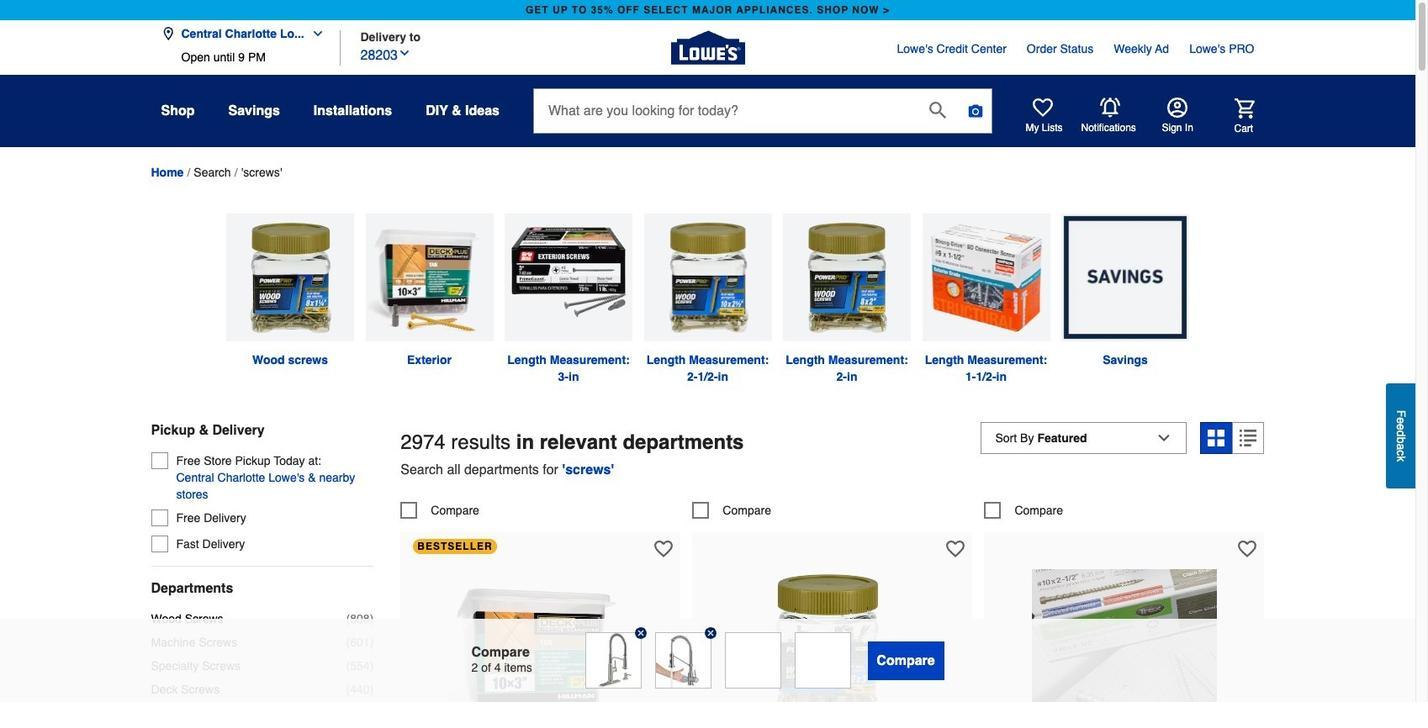 Task type: describe. For each thing, give the bounding box(es) containing it.
trex #10 x 2-1/2-in composite deck screws (75-per box) image
[[1032, 569, 1217, 702]]

search element
[[194, 166, 231, 179]]

departments element
[[151, 580, 374, 597]]

2 heart outline image from the left
[[946, 540, 965, 558]]

lowe's home improvement cart image
[[1234, 98, 1254, 118]]

6 screws image from the left
[[922, 213, 1050, 341]]

lowe's home improvement logo image
[[671, 11, 745, 85]]

camera image
[[967, 103, 984, 119]]

screws element
[[241, 166, 282, 179]]

3 screws image from the left
[[505, 213, 632, 341]]

list view image
[[1240, 430, 1257, 446]]

remove this product image
[[704, 627, 716, 639]]

2 screws image from the left
[[365, 213, 493, 341]]

Search Query text field
[[534, 89, 916, 133]]

1000363859 element
[[692, 502, 771, 519]]

grid view image
[[1208, 430, 1225, 446]]

chevron down image
[[398, 46, 411, 59]]

4 screws image from the left
[[644, 213, 772, 341]]

chevron down image
[[304, 27, 324, 40]]



Task type: locate. For each thing, give the bounding box(es) containing it.
savings image
[[1061, 213, 1189, 341]]

5 screws image from the left
[[783, 213, 911, 341]]

3 heart outline image from the left
[[1238, 540, 1257, 558]]

1000318525 element
[[401, 502, 479, 519]]

screws image
[[226, 213, 354, 341], [365, 213, 493, 341], [505, 213, 632, 341], [644, 213, 772, 341], [783, 213, 911, 341], [922, 213, 1050, 341]]

0 horizontal spatial heart outline image
[[655, 540, 673, 558]]

lowe's home improvement lists image
[[1032, 98, 1053, 118]]

1 heart outline image from the left
[[655, 540, 673, 558]]

heart outline image
[[655, 540, 673, 558], [946, 540, 965, 558], [1238, 540, 1257, 558]]

1 horizontal spatial heart outline image
[[946, 540, 965, 558]]

deck plus #10 x 3-in wood to wood deck screws (310-per box) image
[[448, 569, 633, 702]]

1 screws image from the left
[[226, 213, 354, 341]]

5014515367 element
[[984, 502, 1063, 519]]

lowe's home improvement notification center image
[[1100, 98, 1120, 118]]

None search field
[[533, 88, 992, 149]]

remove this product image
[[635, 627, 646, 639]]

location image
[[161, 27, 175, 40]]

search image
[[929, 101, 946, 118]]

lowe's home improvement account image
[[1167, 98, 1187, 118]]

2 horizontal spatial heart outline image
[[1238, 540, 1257, 558]]

power pro #10 x 3-in epoxy exterior wood screws (70-per box) image
[[740, 569, 925, 702]]



Task type: vqa. For each thing, say whether or not it's contained in the screenshot.
'STRING' to the left
no



